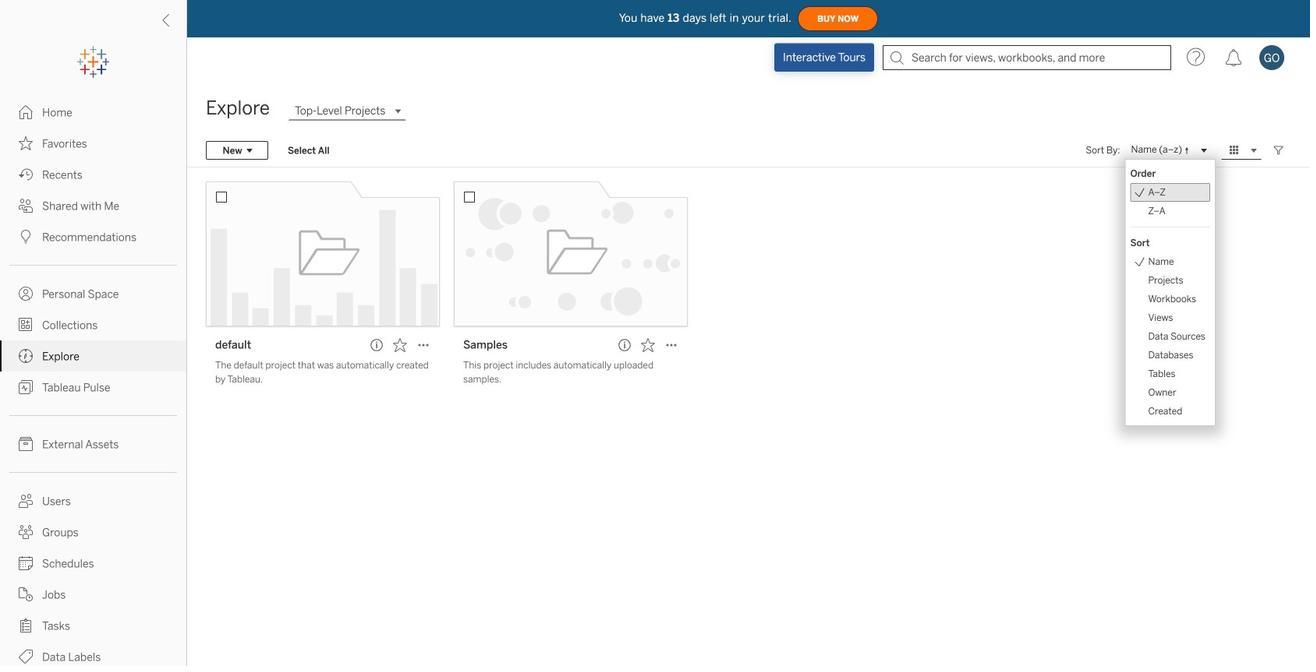 Task type: vqa. For each thing, say whether or not it's contained in the screenshot.
MAIN NAVIGATION. PRESS THE UP AND DOWN ARROW KEYS TO ACCESS LINKS. element
yes



Task type: locate. For each thing, give the bounding box(es) containing it.
2 group from the top
[[1131, 234, 1210, 421]]

default image
[[206, 182, 440, 327]]

checkbox item
[[1131, 183, 1210, 202]]

0 vertical spatial group
[[1131, 165, 1210, 221]]

1 vertical spatial group
[[1131, 234, 1210, 421]]

menu
[[1126, 160, 1215, 426]]

group
[[1131, 165, 1210, 221], [1131, 234, 1210, 421]]

Search for views, workbooks, and more text field
[[883, 45, 1172, 70]]

1 group from the top
[[1131, 165, 1210, 221]]

grid view image
[[1228, 144, 1242, 158]]

main navigation. press the up and down arrow keys to access links. element
[[0, 97, 186, 667]]



Task type: describe. For each thing, give the bounding box(es) containing it.
navigation panel element
[[0, 47, 186, 667]]

samples image
[[454, 182, 688, 327]]



